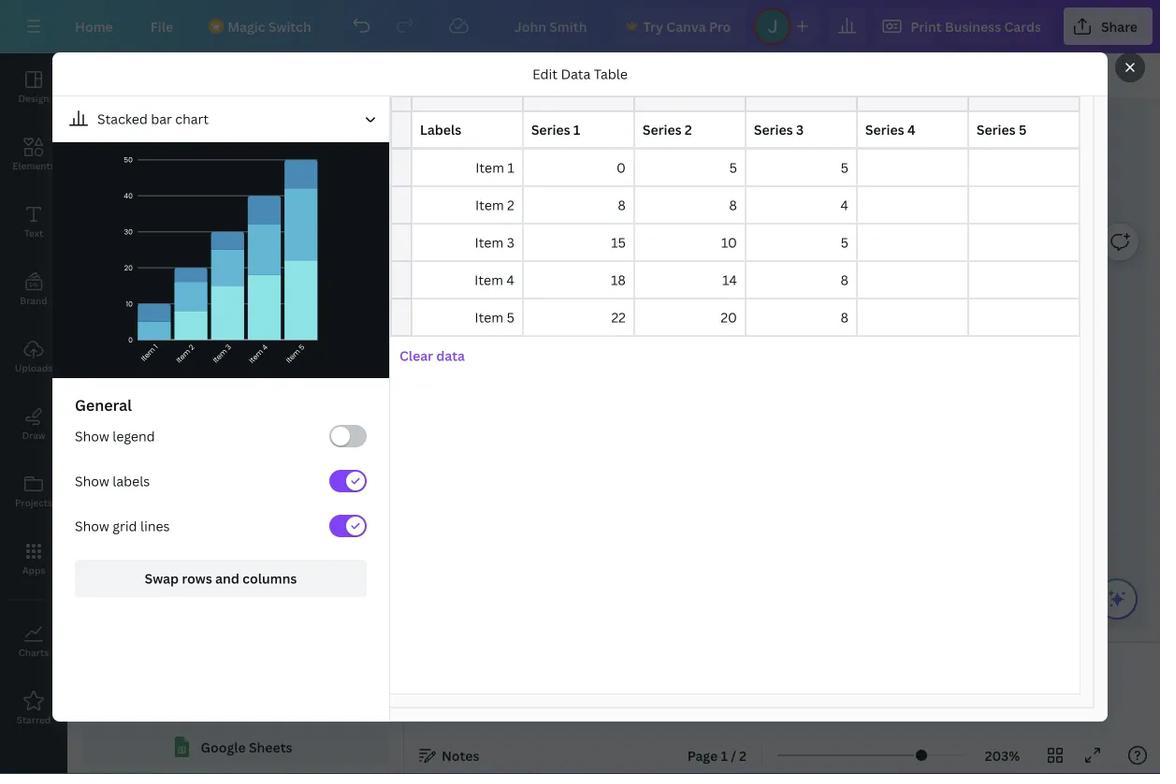 Task type: locate. For each thing, give the bounding box(es) containing it.
1 vertical spatial show
[[75, 472, 109, 490]]

1 show from the top
[[75, 427, 109, 445]]

switch
[[268, 17, 311, 35]]

data right clear
[[436, 347, 465, 365]]

director
[[936, 313, 1022, 338]]

0 horizontal spatial data
[[239, 165, 268, 183]]

0 vertical spatial data
[[239, 165, 268, 183]]

Edit value text field
[[857, 111, 969, 149], [412, 149, 523, 186], [746, 149, 857, 186], [412, 186, 523, 224], [634, 186, 746, 224], [746, 186, 857, 224], [857, 186, 969, 224], [969, 186, 1080, 224], [166, 219, 248, 256], [248, 219, 330, 256], [330, 219, 413, 256], [523, 224, 634, 261], [634, 224, 746, 261], [746, 224, 857, 261], [969, 224, 1080, 261], [166, 256, 248, 294], [248, 256, 330, 294], [330, 256, 413, 294], [248, 294, 330, 331], [634, 299, 746, 336], [746, 299, 857, 336], [857, 299, 969, 336], [969, 299, 1080, 336], [330, 331, 413, 369], [166, 369, 248, 406], [83, 406, 166, 444], [166, 406, 248, 444], [248, 406, 330, 444]]

uploads button
[[0, 323, 67, 390]]

show left grid
[[75, 517, 109, 535]]

magic switch button
[[196, 7, 326, 45]]

starred button
[[0, 675, 67, 742]]

show left labels on the bottom of page
[[75, 472, 109, 490]]

text
[[24, 227, 43, 239]]

data inside "button"
[[239, 165, 268, 183]]

google sheets button
[[82, 728, 388, 766]]

stacked bar chart
[[97, 110, 209, 128]]

show for show legend
[[75, 427, 109, 445]]

data left the table
[[239, 165, 268, 183]]

1 vertical spatial data
[[436, 347, 465, 365]]

show
[[75, 427, 109, 445], [75, 472, 109, 490], [75, 517, 109, 535]]

1
[[721, 746, 728, 764]]

show down "general"
[[75, 427, 109, 445]]

grid
[[113, 517, 137, 535]]

Page title text field
[[441, 699, 448, 718]]

labels
[[113, 472, 150, 490]]

magic
[[228, 17, 265, 35]]

3 show from the top
[[75, 517, 109, 535]]

2 show from the top
[[75, 472, 109, 490]]

Edit value text field
[[412, 111, 523, 149], [523, 111, 634, 149], [634, 111, 746, 149], [746, 111, 857, 149], [969, 111, 1080, 149], [523, 149, 634, 186], [634, 149, 746, 186], [857, 149, 969, 186], [969, 149, 1080, 186], [523, 186, 634, 224], [83, 219, 166, 256], [412, 224, 523, 261], [857, 224, 969, 261], [83, 256, 166, 294], [412, 261, 523, 299], [523, 261, 634, 299], [634, 261, 746, 299], [746, 261, 857, 299], [857, 261, 969, 299], [969, 261, 1080, 299], [83, 294, 166, 331], [166, 294, 248, 331], [330, 294, 413, 331], [412, 299, 523, 336], [523, 299, 634, 336], [83, 331, 166, 369], [166, 331, 248, 369], [248, 331, 330, 369], [83, 369, 166, 406], [248, 369, 330, 406], [330, 369, 413, 406], [330, 406, 413, 444]]

data left chart
[[138, 116, 169, 133]]

clear data button
[[390, 337, 474, 374]]

data
[[561, 65, 591, 83], [138, 116, 169, 133]]

uploads
[[15, 361, 53, 374]]

clear
[[400, 347, 433, 365]]

1 horizontal spatial data
[[436, 347, 465, 365]]

try canva pro
[[643, 17, 731, 35]]

1 vertical spatial data
[[138, 116, 169, 133]]

1 horizontal spatial data
[[561, 65, 591, 83]]

tagline
[[590, 692, 603, 696]]

canva
[[667, 17, 706, 35]]

john smith managing director
[[819, 270, 1036, 338]]

data inside button
[[138, 116, 169, 133]]

expand data table button
[[79, 155, 392, 193]]

bar
[[151, 110, 172, 128]]

design button
[[0, 53, 67, 121]]

data
[[239, 165, 268, 183], [436, 347, 465, 365]]

Select chart type button
[[60, 104, 382, 134]]

2 vertical spatial show
[[75, 517, 109, 535]]

charts button
[[0, 607, 67, 675]]

draw button
[[0, 390, 67, 458]]

draw
[[22, 429, 45, 441]]

0 horizontal spatial data
[[138, 116, 169, 133]]

sheets
[[249, 738, 292, 756]]

brand button
[[0, 256, 67, 323]]

show grid lines
[[75, 517, 170, 535]]

try
[[643, 17, 664, 35]]

data inside button
[[436, 347, 465, 365]]

0 vertical spatial show
[[75, 427, 109, 445]]

show for show labels
[[75, 472, 109, 490]]

projects button
[[0, 458, 67, 525]]

canva assistant image
[[1106, 588, 1129, 610]]

google
[[201, 738, 246, 756]]

swap rows and columns button
[[75, 560, 367, 597]]

data right edit
[[561, 65, 591, 83]]

and
[[215, 570, 239, 587]]

brand
[[20, 294, 47, 307]]

table
[[594, 65, 628, 83]]

design
[[18, 92, 49, 104]]

expand
[[189, 165, 236, 183]]

magic switch
[[228, 17, 311, 35]]

2
[[740, 746, 747, 764]]

home
[[75, 17, 113, 35]]

expand data table
[[189, 165, 304, 183]]

general
[[75, 395, 132, 415]]



Task type: vqa. For each thing, say whether or not it's contained in the screenshot.
balloons
no



Task type: describe. For each thing, give the bounding box(es) containing it.
side panel tab list
[[0, 53, 67, 742]]

0 vertical spatial data
[[561, 65, 591, 83]]

legend
[[113, 427, 155, 445]]

rows
[[182, 570, 212, 587]]

Design title text field
[[500, 7, 604, 45]]

edit data table
[[533, 65, 628, 83]]

elements
[[12, 159, 55, 172]]

show for show grid lines
[[75, 517, 109, 535]]

projects
[[15, 496, 52, 509]]

page 1 image
[[419, 658, 524, 718]]

apps
[[22, 563, 45, 576]]

chart
[[175, 110, 209, 128]]

data button
[[82, 107, 224, 142]]

smith
[[926, 270, 1036, 319]]

columns
[[243, 570, 297, 587]]

apps button
[[0, 525, 67, 592]]

lines
[[140, 517, 170, 535]]

data for expand
[[239, 165, 268, 183]]

notes button
[[412, 740, 487, 770]]

notes
[[442, 746, 480, 764]]

stacked
[[97, 110, 148, 128]]

data for clear
[[436, 347, 465, 365]]

www.reallygreatsite.com
[[572, 710, 612, 714]]

pro
[[709, 17, 731, 35]]

john
[[819, 270, 919, 319]]

show legend
[[75, 427, 155, 445]]

elements button
[[0, 121, 67, 188]]

page
[[688, 746, 718, 764]]

your tagline
[[581, 692, 603, 696]]

try canva pro button
[[612, 7, 746, 45]]

edit
[[533, 65, 558, 83]]

home link
[[60, 7, 128, 45]]

your
[[581, 692, 589, 696]]

swap
[[145, 570, 179, 587]]

clear data
[[400, 347, 465, 365]]

page 1 / 2
[[688, 746, 747, 764]]

swap rows and columns
[[145, 570, 297, 587]]

main menu bar
[[0, 0, 1161, 53]]

show labels
[[75, 472, 150, 490]]

/
[[731, 746, 737, 764]]

table
[[271, 165, 304, 183]]

charts
[[19, 646, 49, 658]]

starred
[[17, 713, 51, 726]]

text button
[[0, 188, 67, 256]]

google sheets
[[201, 738, 292, 756]]

managing
[[834, 313, 931, 338]]

page 1 / 2 button
[[680, 740, 754, 770]]



